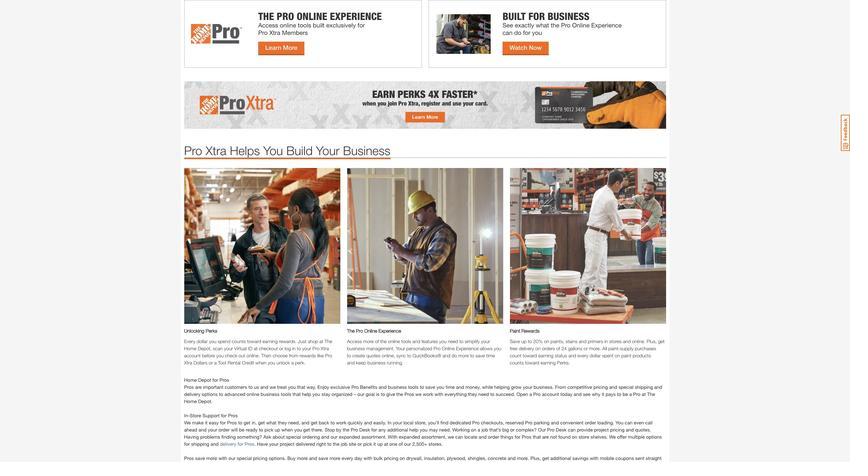 Task type: locate. For each thing, give the bounding box(es) containing it.
by
[[336, 427, 341, 433]]

dollar inside 'save up to 20% on paints, stains and primers in stores and online. plus, get free delivery on orders of 24 gallons or more. all paint-supply purchases count toward earning status and every dollar spent on paint products counts toward earning perks.'
[[590, 353, 601, 359]]

1 vertical spatial that
[[293, 392, 301, 398]]

save inside home depot for pros pros are important customers to us and we treat you that way. enjoy exclusive pro benefits and business tools to save you time and money, while helping grow your business. from competitive pricing and special shipping and delivery options to advanced online business tools that help you stay organized – our goal is to give the pros we work with everything they need to succeed. open a pro account today and see why it pays to be a pro at the home depot.
[[425, 385, 435, 390]]

or right gallons
[[584, 346, 588, 352]]

in up all
[[604, 339, 608, 345]]

pricing inside we make it easy for pros to get in, get what they need, and get back to work quickly and easily. in your local store, you'll find dedicated pro checkouts, reserved pro parking and convenient order loading. you can even call ahead and your order will be ready to pick up when you get there. stop by the pro desk for any additional help you may need. working on a job that's big or complex? our pro desk can provide project pricing and quotes. having problems finding something? ask about special ordering and our expanded assortment. with expanded assortment, we can locate and order things for pros that are not found on store shelves. we offer multiple options for shipping and
[[610, 427, 625, 433]]

0 vertical spatial are
[[195, 385, 202, 390]]

your inside access more of the online tools and features you need to simplify your business management. your personalized pro online experience allows you to create quotes online, sync to quickbooks® and do more to save time and keep business running.
[[396, 346, 405, 352]]

2 vertical spatial up
[[377, 442, 383, 447]]

save down "quickbooks®"
[[425, 385, 435, 390]]

with inside home depot for pros pros are important customers to us and we treat you that way. enjoy exclusive pro benefits and business tools to save you time and money, while helping grow your business. from competitive pricing and special shipping and delivery options to advanced online business tools that help you stay organized – our goal is to give the pros we work with everything they need to succeed. open a pro account today and see why it pays to be a pro at the home depot.
[[435, 392, 443, 398]]

2 vertical spatial tools
[[281, 392, 291, 398]]

access more of the online tools and features you need to simplify your business management. your personalized pro online experience allows you to create quotes online, sync to quickbooks® and do more to save time and keep business running.
[[347, 339, 501, 366]]

the down by
[[333, 442, 339, 447]]

shingles,
[[468, 456, 486, 462]]

our right –
[[357, 392, 364, 398]]

with left everything
[[435, 392, 443, 398]]

special inside we make it easy for pros to get in, get what they need, and get back to work quickly and easily. in your local store, you'll find dedicated pro checkouts, reserved pro parking and convenient order loading. you can even call ahead and your order will be ready to pick up when you get there. stop by the pro desk for any additional help you may need. working on a job that's big or complex? our pro desk can provide project pricing and quotes. having problems finding something? ask about special ordering and our expanded assortment. with expanded assortment, we can locate and order things for pros that are not found on store shelves. we offer multiple options for shipping and
[[286, 435, 301, 440]]

1 vertical spatial time
[[446, 385, 455, 390]]

delivered
[[296, 442, 315, 447]]

time up everything
[[446, 385, 455, 390]]

up inside 'save up to 20% on paints, stains and primers in stores and online. plus, get free delivery on orders of 24 gallons or more. all paint-supply purchases count toward earning status and every dollar spent on paint products counts toward earning perks.'
[[521, 339, 527, 345]]

supply
[[620, 346, 634, 352]]

0 horizontal spatial need
[[448, 339, 458, 345]]

1 vertical spatial help
[[409, 427, 418, 433]]

1 horizontal spatial we
[[609, 435, 616, 440]]

shipping inside home depot for pros pros are important customers to us and we treat you that way. enjoy exclusive pro benefits and business tools to save you time and money, while helping grow your business. from competitive pricing and special shipping and delivery options to advanced online business tools that help you stay organized – our goal is to give the pros we work with everything they need to succeed. open a pro account today and see why it pays to be a pro at the home depot.
[[635, 385, 653, 390]]

0 vertical spatial experience
[[378, 328, 401, 334]]

0 horizontal spatial online
[[247, 392, 259, 398]]

be inside we make it easy for pros to get in, get what they need, and get back to work quickly and easily. in your local store, you'll find dedicated pro checkouts, reserved pro parking and convenient order loading. you can even call ahead and your order will be ready to pick up when you get there. stop by the pro desk for any additional help you may need. working on a job that's big or complex? our pro desk can provide project pricing and quotes. having problems finding something? ask about special ordering and our expanded assortment. with expanded assortment, we can locate and order things for pros that are not found on store shelves. we offer multiple options for shipping and
[[239, 427, 244, 433]]

when inside we make it easy for pros to get in, get what they need, and get back to work quickly and easily. in your local store, you'll find dedicated pro checkouts, reserved pro parking and convenient order loading. you can even call ahead and your order will be ready to pick up when you get there. stop by the pro desk for any additional help you may need. working on a job that's big or complex? our pro desk can provide project pricing and quotes. having problems finding something? ask about special ordering and our expanded assortment. with expanded assortment, we can locate and order things for pros that are not found on store shelves. we offer multiple options for shipping and
[[281, 427, 293, 433]]

we down the in-
[[184, 420, 191, 426]]

are inside we make it easy for pros to get in, get what they need, and get back to work quickly and easily. in your local store, you'll find dedicated pro checkouts, reserved pro parking and convenient order loading. you can even call ahead and your order will be ready to pick up when you get there. stop by the pro desk for any additional help you may need. working on a job that's big or complex? our pro desk can provide project pricing and quotes. having problems finding something? ask about special ordering and our expanded assortment. with expanded assortment, we can locate and order things for pros that are not found on store shelves. we offer multiple options for shipping and
[[542, 435, 549, 440]]

home down every
[[184, 346, 197, 352]]

to left 'us'
[[248, 385, 253, 390]]

counts
[[232, 339, 246, 345], [510, 360, 524, 366]]

1 horizontal spatial are
[[542, 435, 549, 440]]

1 horizontal spatial shipping
[[635, 385, 653, 390]]

that down 'our' at the right of page
[[533, 435, 541, 440]]

0 horizontal spatial every
[[342, 456, 353, 462]]

just
[[298, 339, 307, 345]]

more. right concrete
[[517, 456, 529, 462]]

xtra
[[206, 143, 226, 158], [321, 346, 329, 352], [184, 360, 192, 366]]

pro
[[184, 143, 202, 158], [356, 328, 363, 334], [312, 346, 319, 352], [433, 346, 441, 352], [325, 353, 332, 359], [351, 385, 359, 390], [533, 392, 541, 398], [633, 392, 640, 398], [472, 420, 480, 426], [525, 420, 532, 426], [351, 427, 358, 433], [547, 427, 554, 433]]

coupons
[[616, 456, 634, 462]]

pricing inside home depot for pros pros are important customers to us and we treat you that way. enjoy exclusive pro benefits and business tools to save you time and money, while helping grow your business. from competitive pricing and special shipping and delivery options to advanced online business tools that help you stay organized – our goal is to give the pros we work with everything they need to succeed. open a pro account today and see why it pays to be a pro at the home depot.
[[593, 385, 608, 390]]

delivery inside home depot for pros pros are important customers to us and we treat you that way. enjoy exclusive pro benefits and business tools to save you time and money, while helping grow your business. from competitive pricing and special shipping and delivery options to advanced online business tools that help you stay organized – our goal is to give the pros we work with everything they need to succeed. open a pro account today and see why it pays to be a pro at the home depot.
[[184, 392, 200, 398]]

our inside home depot for pros pros are important customers to us and we treat you that way. enjoy exclusive pro benefits and business tools to save you time and money, while helping grow your business. from competitive pricing and special shipping and delivery options to advanced online business tools that help you stay organized – our goal is to give the pros we work with everything they need to succeed. open a pro account today and see why it pays to be a pro at the home depot.
[[357, 392, 364, 398]]

help inside we make it easy for pros to get in, get what they need, and get back to work quickly and easily. in your local store, you'll find dedicated pro checkouts, reserved pro parking and convenient order loading. you can even call ahead and your order will be ready to pick up when you get there. stop by the pro desk for any additional help you may need. working on a job that's big or complex? our pro desk can provide project pricing and quotes. having problems finding something? ask about special ordering and our expanded assortment. with expanded assortment, we can locate and order things for pros that are not found on store shelves. we offer multiple options for shipping and
[[409, 427, 418, 433]]

0 vertical spatial when
[[255, 360, 266, 366]]

0 horizontal spatial in
[[292, 346, 296, 352]]

work inside home depot for pros pros are important customers to us and we treat you that way. enjoy exclusive pro benefits and business tools to save you time and money, while helping grow your business. from competitive pricing and special shipping and delivery options to advanced online business tools that help you stay organized – our goal is to give the pros we work with everything they need to succeed. open a pro account today and see why it pays to be a pro at the home depot.
[[423, 392, 433, 398]]

in,
[[252, 420, 257, 426]]

0 horizontal spatial help
[[302, 392, 311, 398]]

2 vertical spatial toward
[[525, 360, 539, 366]]

home left depot
[[184, 378, 197, 383]]

2,500+
[[412, 442, 427, 447]]

0 horizontal spatial online.
[[247, 353, 260, 359]]

options down quotes.
[[646, 435, 662, 440]]

parking
[[534, 420, 550, 426]]

things
[[500, 435, 513, 440]]

1 vertical spatial it
[[205, 420, 208, 426]]

0 horizontal spatial additional
[[387, 427, 408, 433]]

0 vertical spatial counts
[[232, 339, 246, 345]]

online up management.
[[364, 328, 377, 334]]

to up stop
[[331, 420, 335, 426]]

we left the treat
[[270, 385, 276, 390]]

when down need,
[[281, 427, 293, 433]]

1 horizontal spatial it
[[373, 442, 376, 447]]

0 vertical spatial pick
[[264, 427, 273, 433]]

store
[[579, 435, 589, 440]]

stores
[[609, 339, 622, 345]]

pick up ask
[[264, 427, 273, 433]]

1 vertical spatial are
[[542, 435, 549, 440]]

work up by
[[336, 420, 346, 426]]

pricing up offer
[[610, 427, 625, 433]]

tools inside access more of the online tools and features you need to simplify your business management. your personalized pro online experience allows you to create quotes online, sync to quickbooks® and do more to save time and keep business running.
[[401, 339, 411, 345]]

on down '20%'
[[535, 346, 541, 352]]

rewards
[[521, 328, 540, 334]]

of inside access more of the online tools and features you need to simplify your business management. your personalized pro online experience allows you to create quotes online, sync to quickbooks® and do more to save time and keep business running.
[[375, 339, 379, 345]]

every inside pros save more with our special pricing options. buy more and save more every day with bulk pricing on drywall, insulation, plywood, shingles, concrete and more. plus, get additional savings with mobile coupons sent straight
[[342, 456, 353, 462]]

before
[[202, 353, 215, 359]]

0 horizontal spatial when
[[255, 360, 266, 366]]

0 vertical spatial we
[[184, 420, 191, 426]]

a left that's
[[478, 427, 480, 433]]

feedback link image
[[841, 115, 850, 151]]

1 horizontal spatial help
[[409, 427, 418, 433]]

toward up the id
[[247, 339, 261, 345]]

get inside pros save more with our special pricing options. buy more and save more every day with bulk pricing on drywall, insulation, plywood, shingles, concrete and more. plus, get additional savings with mobile coupons sent straight
[[542, 456, 549, 462]]

toward
[[247, 339, 261, 345], [523, 353, 537, 359], [525, 360, 539, 366]]

1 horizontal spatial account
[[542, 392, 559, 398]]

account down "business." at the right bottom of the page
[[542, 392, 559, 398]]

a home depot associate scans a pro's phone. image
[[184, 168, 340, 324]]

project
[[594, 427, 609, 433], [280, 442, 295, 447]]

1 horizontal spatial experience
[[456, 346, 479, 352]]

plus, inside 'save up to 20% on paints, stains and primers in stores and online. plus, get free delivery on orders of 24 gallons or more. all paint-supply purchases count toward earning status and every dollar spent on paint products counts toward earning perks.'
[[647, 339, 657, 345]]

to left '20%'
[[528, 339, 532, 345]]

1 horizontal spatial expanded
[[399, 435, 420, 440]]

working
[[452, 427, 470, 433]]

our left 2,500+
[[404, 442, 411, 447]]

your inside home depot for pros pros are important customers to us and we treat you that way. enjoy exclusive pro benefits and business tools to save you time and money, while helping grow your business. from competitive pricing and special shipping and delivery options to advanced online business tools that help you stay organized – our goal is to give the pros we work with everything they need to succeed. open a pro account today and see why it pays to be a pro at the home depot.
[[523, 385, 532, 390]]

work
[[423, 392, 433, 398], [336, 420, 346, 426]]

0 vertical spatial account
[[184, 353, 201, 359]]

0 vertical spatial plus,
[[647, 339, 657, 345]]

more. inside 'save up to 20% on paints, stains and primers in stores and online. plus, get free delivery on orders of 24 gallons or more. all paint-supply purchases count toward earning status and every dollar spent on paint products counts toward earning perks.'
[[589, 346, 601, 352]]

our down delivery for pros link
[[229, 456, 235, 462]]

up inside we make it easy for pros to get in, get what they need, and get back to work quickly and easily. in your local store, you'll find dedicated pro checkouts, reserved pro parking and convenient order loading. you can even call ahead and your order will be ready to pick up when you get there. stop by the pro desk for any additional help you may need. working on a job that's big or complex? our pro desk can provide project pricing and quotes. having problems finding something? ask about special ordering and our expanded assortment. with expanded assortment, we can locate and order things for pros that are not found on store shelves. we offer multiple options for shipping and
[[275, 427, 280, 433]]

right
[[316, 442, 326, 447]]

even
[[634, 420, 644, 426]]

orders
[[542, 346, 555, 352]]

1 vertical spatial home
[[184, 378, 197, 383]]

of inside 'save up to 20% on paints, stains and primers in stores and online. plus, get free delivery on orders of 24 gallons or more. all paint-supply purchases count toward earning status and every dollar spent on paint products counts toward earning perks.'
[[556, 346, 560, 352]]

pro xtra helps you build your business
[[184, 143, 390, 158]]

0 horizontal spatial experience
[[378, 328, 401, 334]]

1 horizontal spatial online
[[388, 339, 400, 345]]

paint
[[621, 353, 631, 359]]

2 horizontal spatial it
[[602, 392, 604, 398]]

the up management.
[[380, 339, 387, 345]]

at inside home depot for pros pros are important customers to us and we treat you that way. enjoy exclusive pro benefits and business tools to save you time and money, while helping grow your business. from competitive pricing and special shipping and delivery options to advanced online business tools that help you stay organized – our goal is to give the pros we work with everything they need to succeed. open a pro account today and see why it pays to be a pro at the home depot.
[[642, 392, 646, 398]]

1 vertical spatial plus,
[[530, 456, 541, 462]]

pick down assortment.
[[363, 442, 372, 447]]

0 vertical spatial delivery
[[519, 346, 534, 352]]

0 vertical spatial time
[[486, 353, 495, 359]]

organized
[[332, 392, 352, 398]]

1 horizontal spatial job
[[482, 427, 488, 433]]

enjoy
[[317, 385, 329, 390]]

0 vertical spatial online
[[364, 328, 377, 334]]

1 horizontal spatial your
[[396, 346, 405, 352]]

1 vertical spatial job
[[341, 442, 347, 447]]

everything
[[445, 392, 467, 398]]

it left easy
[[205, 420, 208, 426]]

0 horizontal spatial of
[[375, 339, 379, 345]]

there.
[[311, 427, 323, 433]]

special up delivered
[[286, 435, 301, 440]]

you up scan
[[209, 339, 216, 345]]

we right give
[[415, 392, 422, 398]]

1 horizontal spatial work
[[423, 392, 433, 398]]

rewards
[[300, 353, 316, 359]]

delivery
[[519, 346, 534, 352], [184, 392, 200, 398], [220, 442, 236, 447]]

that's
[[489, 427, 501, 433]]

online. down the id
[[247, 353, 260, 359]]

1 horizontal spatial project
[[594, 427, 609, 433]]

something?
[[237, 435, 262, 440]]

delivery right the free
[[519, 346, 534, 352]]

2 horizontal spatial the
[[647, 392, 655, 398]]

1 horizontal spatial plus,
[[647, 339, 657, 345]]

need,
[[288, 420, 300, 426]]

found
[[558, 435, 571, 440]]

special inside pros save more with our special pricing options. buy more and save more every day with bulk pricing on drywall, insulation, plywood, shingles, concrete and more. plus, get additional savings with mobile coupons sent straight
[[237, 456, 252, 462]]

0 horizontal spatial delivery
[[184, 392, 200, 398]]

help down way.
[[302, 392, 311, 398]]

are inside home depot for pros pros are important customers to us and we treat you that way. enjoy exclusive pro benefits and business tools to save you time and money, while helping grow your business. from competitive pricing and special shipping and delivery options to advanced online business tools that help you stay organized – our goal is to give the pros we work with everything they need to succeed. open a pro account today and see why it pays to be a pro at the home depot.
[[195, 385, 202, 390]]

the inside home depot for pros pros are important customers to us and we treat you that way. enjoy exclusive pro benefits and business tools to save you time and money, while helping grow your business. from competitive pricing and special shipping and delivery options to advanced online business tools that help you stay organized – our goal is to give the pros we work with everything they need to succeed. open a pro account today and see why it pays to be a pro at the home depot.
[[396, 392, 403, 398]]

save inside access more of the online tools and features you need to simplify your business management. your personalized pro online experience allows you to create quotes online, sync to quickbooks® and do more to save time and keep business running.
[[475, 353, 485, 359]]

purchases
[[635, 346, 656, 352]]

earning
[[263, 339, 278, 345], [538, 353, 553, 359], [541, 360, 556, 366]]

of for delivery for pros . have your project delivered right to the job site or pick it up at one of our 2,500+ stores.
[[399, 442, 403, 447]]

dollar left spent
[[590, 353, 601, 359]]

with
[[388, 435, 398, 440]]

you'll
[[428, 420, 439, 426]]

0 horizontal spatial project
[[280, 442, 295, 447]]

quotes.
[[635, 427, 651, 433]]

0 vertical spatial can
[[625, 420, 633, 426]]

0 horizontal spatial they
[[278, 420, 287, 426]]

1 home from the top
[[184, 346, 197, 352]]

pro inside access more of the online tools and features you need to simplify your business management. your personalized pro online experience allows you to create quotes online, sync to quickbooks® and do more to save time and keep business running.
[[433, 346, 441, 352]]

project down about
[[280, 442, 295, 447]]

more down the pro online experience
[[363, 339, 374, 345]]

2 vertical spatial of
[[399, 442, 403, 447]]

job inside we make it easy for pros to get in, get what they need, and get back to work quickly and easily. in your local store, you'll find dedicated pro checkouts, reserved pro parking and convenient order loading. you can even call ahead and your order will be ready to pick up when you get there. stop by the pro desk for any additional help you may need. working on a job that's big or complex? our pro desk can provide project pricing and quotes. having problems finding something? ask about special ordering and our expanded assortment. with expanded assortment, we can locate and order things for pros that are not found on store shelves. we offer multiple options for shipping and
[[482, 427, 488, 433]]

toward inside "every dollar you spend counts toward earning rewards. just shop at the home depot, scan your virtual id at checkout or log in to your pro xtra account before you check out online. then choose from rewards like pro xtra dollars or a tool rental credit when you unlock a perk."
[[247, 339, 261, 345]]

order up provide
[[585, 420, 596, 426]]

up down assortment.
[[377, 442, 383, 447]]

time down allows on the bottom of the page
[[486, 353, 495, 359]]

0 horizontal spatial we
[[184, 420, 191, 426]]

1 horizontal spatial counts
[[510, 360, 524, 366]]

0 vertical spatial dollar
[[197, 339, 208, 345]]

or down before
[[209, 360, 213, 366]]

online
[[388, 339, 400, 345], [247, 392, 259, 398]]

1 vertical spatial tools
[[408, 385, 419, 390]]

count
[[510, 353, 521, 359]]

your up allows on the bottom of the page
[[481, 339, 490, 345]]

when down the "then" at the left bottom of the page
[[255, 360, 266, 366]]

counts down count at the bottom right
[[510, 360, 524, 366]]

that left way.
[[297, 385, 305, 390]]

we inside we make it easy for pros to get in, get what they need, and get back to work quickly and easily. in your local store, you'll find dedicated pro checkouts, reserved pro parking and convenient order loading. you can even call ahead and your order will be ready to pick up when you get there. stop by the pro desk for any additional help you may need. working on a job that's big or complex? our pro desk can provide project pricing and quotes. having problems finding something? ask about special ordering and our expanded assortment. with expanded assortment, we can locate and order things for pros that are not found on store shelves. we offer multiple options for shipping and
[[448, 435, 454, 440]]

pricing up why
[[593, 385, 608, 390]]

advanced
[[224, 392, 245, 398]]

need inside access more of the online tools and features you need to simplify your business management. your personalized pro online experience allows you to create quotes online, sync to quickbooks® and do more to save time and keep business running.
[[448, 339, 458, 345]]

spent
[[602, 353, 614, 359]]

xtra left helps on the top
[[206, 143, 226, 158]]

at left one at left bottom
[[384, 442, 388, 447]]

1 horizontal spatial special
[[286, 435, 301, 440]]

2 vertical spatial we
[[448, 435, 454, 440]]

to inside "every dollar you spend counts toward earning rewards. just shop at the home depot, scan your virtual id at checkout or log in to your pro xtra account before you check out online. then choose from rewards like pro xtra dollars or a tool rental credit when you unlock a perk."
[[297, 346, 301, 352]]

it inside we make it easy for pros to get in, get what they need, and get back to work quickly and easily. in your local store, you'll find dedicated pro checkouts, reserved pro parking and convenient order loading. you can even call ahead and your order will be ready to pick up when you get there. stop by the pro desk for any additional help you may need. working on a job that's big or complex? our pro desk can provide project pricing and quotes. having problems finding something? ask about special ordering and our expanded assortment. with expanded assortment, we can locate and order things for pros that are not found on store shelves. we offer multiple options for shipping and
[[205, 420, 208, 426]]

online inside access more of the online tools and features you need to simplify your business management. your personalized pro online experience allows you to create quotes online, sync to quickbooks® and do more to save time and keep business running.
[[442, 346, 455, 352]]

to down "quickbooks®"
[[420, 385, 424, 390]]

be inside home depot for pros pros are important customers to us and we treat you that way. enjoy exclusive pro benefits and business tools to save you time and money, while helping grow your business. from competitive pricing and special shipping and delivery options to advanced online business tools that help you stay organized – our goal is to give the pros we work with everything they need to succeed. open a pro account today and see why it pays to be a pro at the home depot.
[[623, 392, 628, 398]]

2 horizontal spatial xtra
[[321, 346, 329, 352]]

0 vertical spatial they
[[468, 392, 477, 398]]

are down 'our' at the right of page
[[542, 435, 549, 440]]

shop
[[308, 339, 318, 345]]

order up finding
[[219, 427, 230, 433]]

shipping down having
[[191, 442, 209, 447]]

can down convenient
[[568, 427, 576, 433]]

0 horizontal spatial order
[[219, 427, 230, 433]]

xtra left dollars
[[184, 360, 192, 366]]

delivery up depot. at left
[[184, 392, 200, 398]]

your
[[316, 143, 340, 158], [396, 346, 405, 352]]

gallons
[[568, 346, 582, 352]]

1 vertical spatial they
[[278, 420, 287, 426]]

be right pays
[[623, 392, 628, 398]]

up up about
[[275, 427, 280, 433]]

1 vertical spatial online.
[[247, 353, 260, 359]]

drywall,
[[406, 456, 423, 462]]

check
[[225, 353, 237, 359]]

special
[[619, 385, 634, 390], [286, 435, 301, 440], [237, 456, 252, 462]]

that
[[297, 385, 305, 390], [293, 392, 301, 398], [533, 435, 541, 440]]

2 horizontal spatial can
[[625, 420, 633, 426]]

1 horizontal spatial time
[[486, 353, 495, 359]]

shipping
[[635, 385, 653, 390], [191, 442, 209, 447]]

plus, down 'our' at the right of page
[[530, 456, 541, 462]]

complex?
[[516, 427, 537, 433]]

experience inside access more of the online tools and features you need to simplify your business management. your personalized pro online experience allows you to create quotes online, sync to quickbooks® and do more to save time and keep business running.
[[456, 346, 479, 352]]

2 horizontal spatial up
[[521, 339, 527, 345]]

0 horizontal spatial work
[[336, 420, 346, 426]]

2 vertical spatial the
[[647, 392, 655, 398]]

0 vertical spatial be
[[623, 392, 628, 398]]

time inside home depot for pros pros are important customers to us and we treat you that way. enjoy exclusive pro benefits and business tools to save you time and money, while helping grow your business. from competitive pricing and special shipping and delivery options to advanced online business tools that help you stay organized – our goal is to give the pros we work with everything they need to succeed. open a pro account today and see why it pays to be a pro at the home depot.
[[446, 385, 455, 390]]

or inside we make it easy for pros to get in, get what they need, and get back to work quickly and easily. in your local store, you'll find dedicated pro checkouts, reserved pro parking and convenient order loading. you can even call ahead and your order will be ready to pick up when you get there. stop by the pro desk for any additional help you may need. working on a job that's big or complex? our pro desk can provide project pricing and quotes. having problems finding something? ask about special ordering and our expanded assortment. with expanded assortment, we can locate and order things for pros that are not found on store shelves. we offer multiple options for shipping and
[[510, 427, 515, 433]]

2 desk from the left
[[556, 427, 567, 433]]

1 horizontal spatial online
[[442, 346, 455, 352]]

can
[[625, 420, 633, 426], [568, 427, 576, 433], [455, 435, 463, 440]]

1 horizontal spatial you
[[616, 420, 623, 426]]

0 vertical spatial of
[[375, 339, 379, 345]]

the inside access more of the online tools and features you need to simplify your business management. your personalized pro online experience allows you to create quotes online, sync to quickbooks® and do more to save time and keep business running.
[[380, 339, 387, 345]]

earning inside "every dollar you spend counts toward earning rewards. just shop at the home depot, scan your virtual id at checkout or log in to your pro xtra account before you check out online. then choose from rewards like pro xtra dollars or a tool rental credit when you unlock a perk."
[[263, 339, 278, 345]]

your up check
[[224, 346, 233, 352]]

reserved
[[506, 420, 524, 426]]

a inside we make it easy for pros to get in, get what they need, and get back to work quickly and easily. in your local store, you'll find dedicated pro checkouts, reserved pro parking and convenient order loading. you can even call ahead and your order will be ready to pick up when you get there. stop by the pro desk for any additional help you may need. working on a job that's big or complex? our pro desk can provide project pricing and quotes. having problems finding something? ask about special ordering and our expanded assortment. with expanded assortment, we can locate and order things for pros that are not found on store shelves. we offer multiple options for shipping and
[[478, 427, 480, 433]]

2 horizontal spatial order
[[585, 420, 596, 426]]

0 horizontal spatial we
[[270, 385, 276, 390]]

1 vertical spatial the
[[325, 339, 332, 345]]

may
[[429, 427, 438, 433]]

it inside home depot for pros pros are important customers to us and we treat you that way. enjoy exclusive pro benefits and business tools to save you time and money, while helping grow your business. from competitive pricing and special shipping and delivery options to advanced online business tools that help you stay organized – our goal is to give the pros we work with everything they need to succeed. open a pro account today and see why it pays to be a pro at the home depot.
[[602, 392, 604, 398]]

1 horizontal spatial need
[[478, 392, 489, 398]]

help inside home depot for pros pros are important customers to us and we treat you that way. enjoy exclusive pro benefits and business tools to save you time and money, while helping grow your business. from competitive pricing and special shipping and delivery options to advanced online business tools that help you stay organized – our goal is to give the pros we work with everything they need to succeed. open a pro account today and see why it pays to be a pro at the home depot.
[[302, 392, 311, 398]]

our inside pros save more with our special pricing options. buy more and save more every day with bulk pricing on drywall, insulation, plywood, shingles, concrete and more. plus, get additional savings with mobile coupons sent straight
[[229, 456, 235, 462]]

options inside home depot for pros pros are important customers to us and we treat you that way. enjoy exclusive pro benefits and business tools to save you time and money, while helping grow your business. from competitive pricing and special shipping and delivery options to advanced online business tools that help you stay organized – our goal is to give the pros we work with everything they need to succeed. open a pro account today and see why it pays to be a pro at the home depot.
[[202, 392, 218, 398]]

on left drywall,
[[400, 456, 405, 462]]

pros inside pros save more with our special pricing options. buy more and save more every day with bulk pricing on drywall, insulation, plywood, shingles, concrete and more. plus, get additional savings with mobile coupons sent straight
[[184, 456, 194, 462]]

the right give
[[396, 392, 403, 398]]

out
[[239, 353, 245, 359]]

1 horizontal spatial options
[[646, 435, 662, 440]]

0 horizontal spatial xtra
[[184, 360, 192, 366]]

special down paint
[[619, 385, 634, 390]]

2 horizontal spatial delivery
[[519, 346, 534, 352]]

1 vertical spatial more.
[[517, 456, 529, 462]]

when inside "every dollar you spend counts toward earning rewards. just shop at the home depot, scan your virtual id at checkout or log in to your pro xtra account before you check out online. then choose from rewards like pro xtra dollars or a tool rental credit when you unlock a perk."
[[255, 360, 266, 366]]

0 vertical spatial the
[[347, 328, 355, 334]]

you
[[263, 143, 283, 158], [616, 420, 623, 426]]

2 vertical spatial special
[[237, 456, 252, 462]]

dollars
[[194, 360, 207, 366]]

they down money,
[[468, 392, 477, 398]]

experience down simplify
[[456, 346, 479, 352]]

expanded up 2,500+
[[399, 435, 420, 440]]

you down the "then" at the left bottom of the page
[[268, 360, 275, 366]]

1 vertical spatial up
[[275, 427, 280, 433]]

the inside home depot for pros pros are important customers to us and we treat you that way. enjoy exclusive pro benefits and business tools to save you time and money, while helping grow your business. from competitive pricing and special shipping and delivery options to advanced online business tools that help you stay organized – our goal is to give the pros we work with everything they need to succeed. open a pro account today and see why it pays to be a pro at the home depot.
[[647, 392, 655, 398]]

1 horizontal spatial more.
[[589, 346, 601, 352]]

work left everything
[[423, 392, 433, 398]]

1 vertical spatial options
[[646, 435, 662, 440]]

0 vertical spatial options
[[202, 392, 218, 398]]

easy
[[209, 420, 219, 426]]

dollar
[[197, 339, 208, 345], [590, 353, 601, 359]]

dollar up depot,
[[197, 339, 208, 345]]

grow
[[511, 385, 522, 390]]

0 horizontal spatial be
[[239, 427, 244, 433]]

a home depot associate hands paint to a shopping pro. image
[[510, 168, 666, 324]]

about
[[273, 435, 285, 440]]

counts up virtual
[[232, 339, 246, 345]]

1 horizontal spatial online.
[[632, 339, 645, 345]]

we left offer
[[609, 435, 616, 440]]

commercial revolving charge card image
[[184, 81, 666, 129]]

it right why
[[602, 392, 604, 398]]

1 vertical spatial account
[[542, 392, 559, 398]]

1 vertical spatial toward
[[523, 353, 537, 359]]

of
[[375, 339, 379, 345], [556, 346, 560, 352], [399, 442, 403, 447]]

that inside we make it easy for pros to get in, get what they need, and get back to work quickly and easily. in your local store, you'll find dedicated pro checkouts, reserved pro parking and convenient order loading. you can even call ahead and your order will be ready to pick up when you get there. stop by the pro desk for any additional help you may need. working on a job that's big or complex? our pro desk can provide project pricing and quotes. having problems finding something? ask about special ordering and our expanded assortment. with expanded assortment, we can locate and order things for pros that are not found on store shelves. we offer multiple options for shipping and
[[533, 435, 541, 440]]

every down gallons
[[578, 353, 588, 359]]

it down assortment.
[[373, 442, 376, 447]]

to inside 'save up to 20% on paints, stains and primers in stores and online. plus, get free delivery on orders of 24 gallons or more. all paint-supply purchases count toward earning status and every dollar spent on paint products counts toward earning perks.'
[[528, 339, 532, 345]]

expanded up site
[[339, 435, 360, 440]]

a pro uses his phone at a work site. image
[[347, 168, 503, 324]]

for right easy
[[220, 420, 226, 426]]

straight
[[646, 456, 662, 462]]

save
[[475, 353, 485, 359], [425, 385, 435, 390], [195, 456, 205, 462], [318, 456, 328, 462]]

0 vertical spatial order
[[585, 420, 596, 426]]

online up management.
[[388, 339, 400, 345]]

concrete
[[488, 456, 506, 462]]

save down having
[[195, 456, 205, 462]]

to right is
[[381, 392, 385, 398]]

2 vertical spatial home
[[184, 399, 197, 405]]

experience
[[378, 328, 401, 334], [456, 346, 479, 352]]

your
[[481, 339, 490, 345], [224, 346, 233, 352], [302, 346, 311, 352], [523, 385, 532, 390], [393, 420, 402, 426], [208, 427, 217, 433], [269, 442, 279, 447]]

1 horizontal spatial be
[[623, 392, 628, 398]]



Task type: describe. For each thing, give the bounding box(es) containing it.
on inside pros save more with our special pricing options. buy more and save more every day with bulk pricing on drywall, insulation, plywood, shingles, concrete and more. plus, get additional savings with mobile coupons sent straight
[[400, 456, 405, 462]]

allows
[[480, 346, 493, 352]]

with down delivery for pros link
[[218, 456, 227, 462]]

need inside home depot for pros pros are important customers to us and we treat you that way. enjoy exclusive pro benefits and business tools to save you time and money, while helping grow your business. from competitive pricing and special shipping and delivery options to advanced online business tools that help you stay organized – our goal is to give the pros we work with everything they need to succeed. open a pro account today and see why it pays to be a pro at the home depot.
[[478, 392, 489, 398]]

special inside home depot for pros pros are important customers to us and we treat you that way. enjoy exclusive pro benefits and business tools to save you time and money, while helping grow your business. from competitive pricing and special shipping and delivery options to advanced online business tools that help you stay organized – our goal is to give the pros we work with everything they need to succeed. open a pro account today and see why it pays to be a pro at the home depot.
[[619, 385, 634, 390]]

to left simplify
[[459, 339, 463, 345]]

a right pays
[[629, 392, 632, 398]]

tool
[[218, 360, 226, 366]]

save down right
[[318, 456, 328, 462]]

or left log
[[279, 346, 283, 352]]

log
[[285, 346, 291, 352]]

mobile
[[600, 456, 614, 462]]

ask
[[263, 435, 271, 440]]

home inside "every dollar you spend counts toward earning rewards. just shop at the home depot, scan your virtual id at checkout or log in to your pro xtra account before you check out online. then choose from rewards like pro xtra dollars or a tool rental credit when you unlock a perk."
[[184, 346, 197, 352]]

plus, inside pros save more with our special pricing options. buy more and save more every day with bulk pricing on drywall, insulation, plywood, shingles, concrete and more. plus, get additional savings with mobile coupons sent straight
[[530, 456, 541, 462]]

every
[[184, 339, 195, 345]]

on up orders
[[544, 339, 549, 345]]

unlocking perks
[[184, 328, 217, 334]]

on left store
[[572, 435, 577, 440]]

plywood,
[[447, 456, 466, 462]]

to down important
[[219, 392, 223, 398]]

0 horizontal spatial your
[[316, 143, 340, 158]]

for down something?
[[238, 442, 243, 447]]

1 horizontal spatial order
[[488, 435, 499, 440]]

do
[[452, 353, 457, 359]]

your down about
[[269, 442, 279, 447]]

in inside "every dollar you spend counts toward earning rewards. just shop at the home depot, scan your virtual id at checkout or log in to your pro xtra account before you check out online. then choose from rewards like pro xtra dollars or a tool rental credit when you unlock a perk."
[[292, 346, 296, 352]]

the inside "every dollar you spend counts toward earning rewards. just shop at the home depot, scan your virtual id at checkout or log in to your pro xtra account before you check out online. then choose from rewards like pro xtra dollars or a tool rental credit when you unlock a perk."
[[325, 339, 332, 345]]

at right shop
[[319, 339, 323, 345]]

what
[[266, 420, 276, 426]]

business down access
[[347, 346, 365, 352]]

will
[[231, 427, 238, 433]]

paint-
[[608, 346, 620, 352]]

site
[[349, 442, 356, 447]]

big
[[502, 427, 509, 433]]

you inside we make it easy for pros to get in, get what they need, and get back to work quickly and easily. in your local store, you'll find dedicated pro checkouts, reserved pro parking and convenient order loading. you can even call ahead and your order will be ready to pick up when you get there. stop by the pro desk for any additional help you may need. working on a job that's big or complex? our pro desk can provide project pricing and quotes. having problems finding something? ask about special ordering and our expanded assortment. with expanded assortment, we can locate and order things for pros that are not found on store shelves. we offer multiple options for shipping and
[[616, 420, 623, 426]]

to right ready
[[259, 427, 263, 433]]

2 vertical spatial earning
[[541, 360, 556, 366]]

business down the treat
[[261, 392, 279, 398]]

convenient
[[560, 420, 584, 426]]

stores.
[[428, 442, 443, 447]]

24
[[561, 346, 567, 352]]

buy
[[287, 456, 296, 462]]

more right buy
[[297, 456, 308, 462]]

in-
[[184, 413, 190, 419]]

with right the day
[[364, 456, 372, 462]]

you down store, at bottom
[[420, 427, 428, 433]]

online inside home depot for pros pros are important customers to us and we treat you that way. enjoy exclusive pro benefits and business tools to save you time and money, while helping grow your business. from competitive pricing and special shipping and delivery options to advanced online business tools that help you stay organized – our goal is to give the pros we work with everything they need to succeed. open a pro account today and see why it pays to be a pro at the home depot.
[[247, 392, 259, 398]]

call
[[645, 420, 653, 426]]

depot
[[198, 378, 211, 383]]

0 horizontal spatial can
[[455, 435, 463, 440]]

dollar inside "every dollar you spend counts toward earning rewards. just shop at the home depot, scan your virtual id at checkout or log in to your pro xtra account before you check out online. then choose from rewards like pro xtra dollars or a tool rental credit when you unlock a perk."
[[197, 339, 208, 345]]

rental
[[228, 360, 241, 366]]

project inside we make it easy for pros to get in, get what they need, and get back to work quickly and easily. in your local store, you'll find dedicated pro checkouts, reserved pro parking and convenient order loading. you can even call ahead and your order will be ready to pick up when you get there. stop by the pro desk for any additional help you may need. working on a job that's big or complex? our pro desk can provide project pricing and quotes. having problems finding something? ask about special ordering and our expanded assortment. with expanded assortment, we can locate and order things for pros that are not found on store shelves. we offer multiple options for shipping and
[[594, 427, 609, 433]]

simplify
[[465, 339, 480, 345]]

1 horizontal spatial up
[[377, 442, 383, 447]]

unlock
[[277, 360, 290, 366]]

like
[[317, 353, 324, 359]]

a right open
[[529, 392, 532, 398]]

access
[[347, 339, 362, 345]]

to right right
[[327, 442, 331, 447]]

at right the id
[[254, 346, 258, 352]]

insulation,
[[424, 456, 446, 462]]

options inside we make it easy for pros to get in, get what they need, and get back to work quickly and easily. in your local store, you'll find dedicated pro checkouts, reserved pro parking and convenient order loading. you can even call ahead and your order will be ready to pick up when you get there. stop by the pro desk for any additional help you may need. working on a job that's big or complex? our pro desk can provide project pricing and quotes. having problems finding something? ask about special ordering and our expanded assortment. with expanded assortment, we can locate and order things for pros that are not found on store shelves. we offer multiple options for shipping and
[[646, 435, 662, 440]]

not
[[550, 435, 557, 440]]

online. inside "every dollar you spend counts toward earning rewards. just shop at the home depot, scan your virtual id at checkout or log in to your pro xtra account before you check out online. then choose from rewards like pro xtra dollars or a tool rental credit when you unlock a perk."
[[247, 353, 260, 359]]

the pro online experience image
[[184, 0, 422, 68]]

account inside "every dollar you spend counts toward earning rewards. just shop at the home depot, scan your virtual id at checkout or log in to your pro xtra account before you check out online. then choose from rewards like pro xtra dollars or a tool rental credit when you unlock a perk."
[[184, 353, 201, 359]]

for down having
[[184, 442, 190, 447]]

while
[[482, 385, 493, 390]]

get inside 'save up to 20% on paints, stains and primers in stores and online. plus, get free delivery on orders of 24 gallons or more. all paint-supply purchases count toward earning status and every dollar spent on paint products counts toward earning perks.'
[[658, 339, 665, 345]]

1 vertical spatial xtra
[[321, 346, 329, 352]]

free
[[510, 346, 517, 352]]

more right do
[[458, 353, 469, 359]]

exclusive
[[330, 385, 350, 390]]

important
[[203, 385, 223, 390]]

0 vertical spatial that
[[297, 385, 305, 390]]

online. inside 'save up to 20% on paints, stains and primers in stores and online. plus, get free delivery on orders of 24 gallons or more. all paint-supply purchases count toward earning status and every dollar spent on paint products counts toward earning perks.'
[[632, 339, 645, 345]]

they inside we make it easy for pros to get in, get what they need, and get back to work quickly and easily. in your local store, you'll find dedicated pro checkouts, reserved pro parking and convenient order loading. you can even call ahead and your order will be ready to pick up when you get there. stop by the pro desk for any additional help you may need. working on a job that's big or complex? our pro desk can provide project pricing and quotes. having problems finding something? ask about special ordering and our expanded assortment. with expanded assortment, we can locate and order things for pros that are not found on store shelves. we offer multiple options for shipping and
[[278, 420, 287, 426]]

every inside 'save up to 20% on paints, stains and primers in stores and online. plus, get free delivery on orders of 24 gallons or more. all paint-supply purchases count toward earning status and every dollar spent on paint products counts toward earning perks.'
[[578, 353, 588, 359]]

more down problems
[[206, 456, 217, 462]]

0 horizontal spatial online
[[364, 328, 377, 334]]

you right allows on the bottom of the page
[[494, 346, 501, 352]]

–
[[354, 392, 356, 398]]

management.
[[366, 346, 395, 352]]

pricing down have
[[253, 456, 268, 462]]

way.
[[307, 385, 316, 390]]

on down paint-
[[615, 353, 620, 359]]

pricing right bulk
[[384, 456, 398, 462]]

you right features
[[439, 339, 447, 345]]

easily.
[[373, 420, 386, 426]]

2 vertical spatial xtra
[[184, 360, 192, 366]]

id
[[248, 346, 252, 352]]

your up "rewards"
[[302, 346, 311, 352]]

or inside 'save up to 20% on paints, stains and primers in stores and online. plus, get free delivery on orders of 24 gallons or more. all paint-supply purchases count toward earning status and every dollar spent on paint products counts toward earning perks.'
[[584, 346, 588, 352]]

a pro uses his phone at a job site. image
[[428, 0, 666, 68]]

pays
[[606, 392, 616, 398]]

depot,
[[198, 346, 212, 352]]

1 vertical spatial we
[[415, 392, 422, 398]]

1 vertical spatial we
[[609, 435, 616, 440]]

1 horizontal spatial xtra
[[206, 143, 226, 158]]

1 vertical spatial earning
[[538, 353, 553, 359]]

one
[[389, 442, 397, 447]]

day
[[354, 456, 362, 462]]

status
[[555, 353, 567, 359]]

checkout
[[259, 346, 278, 352]]

pros save more with our special pricing options. buy more and save more every day with bulk pricing on drywall, insulation, plywood, shingles, concrete and more. plus, get additional savings with mobile coupons sent straight
[[184, 456, 662, 463]]

from
[[289, 353, 298, 359]]

stay
[[321, 392, 330, 398]]

business up give
[[388, 385, 407, 390]]

perk.
[[295, 360, 305, 366]]

shipping inside we make it easy for pros to get in, get what they need, and get back to work quickly and easily. in your local store, you'll find dedicated pro checkouts, reserved pro parking and convenient order loading. you can even call ahead and your order will be ready to pick up when you get there. stop by the pro desk for any additional help you may need. working on a job that's big or complex? our pro desk can provide project pricing and quotes. having problems finding something? ask about special ordering and our expanded assortment. with expanded assortment, we can locate and order things for pros that are not found on store shelves. we offer multiple options for shipping and
[[191, 442, 209, 447]]

locate
[[464, 435, 477, 440]]

additional inside pros save more with our special pricing options. buy more and save more every day with bulk pricing on drywall, insulation, plywood, shingles, concrete and more. plus, get additional savings with mobile coupons sent straight
[[550, 456, 571, 462]]

our inside we make it easy for pros to get in, get what they need, and get back to work quickly and easily. in your local store, you'll find dedicated pro checkouts, reserved pro parking and convenient order loading. you can even call ahead and your order will be ready to pick up when you get there. stop by the pro desk for any additional help you may need. working on a job that's big or complex? our pro desk can provide project pricing and quotes. having problems finding something? ask about special ordering and our expanded assortment. with expanded assortment, we can locate and order things for pros that are not found on store shelves. we offer multiple options for shipping and
[[331, 435, 338, 440]]

the inside we make it easy for pros to get in, get what they need, and get back to work quickly and easily. in your local store, you'll find dedicated pro checkouts, reserved pro parking and convenient order loading. you can even call ahead and your order will be ready to pick up when you get there. stop by the pro desk for any additional help you may need. working on a job that's big or complex? our pro desk can provide project pricing and quotes. having problems finding something? ask about special ordering and our expanded assortment. with expanded assortment, we can locate and order things for pros that are not found on store shelves. we offer multiple options for shipping and
[[343, 427, 349, 433]]

1 horizontal spatial the
[[347, 328, 355, 334]]

ahead
[[184, 427, 197, 433]]

business down quotes
[[367, 360, 385, 366]]

0 vertical spatial you
[[263, 143, 283, 158]]

pick inside we make it easy for pros to get in, get what they need, and get back to work quickly and easily. in your local store, you'll find dedicated pro checkouts, reserved pro parking and convenient order loading. you can even call ahead and your order will be ready to pick up when you get there. stop by the pro desk for any additional help you may need. working on a job that's big or complex? our pro desk can provide project pricing and quotes. having problems finding something? ask about special ordering and our expanded assortment. with expanded assortment, we can locate and order things for pros that are not found on store shelves. we offer multiple options for shipping and
[[264, 427, 273, 433]]

1 horizontal spatial pick
[[363, 442, 372, 447]]

3 home from the top
[[184, 399, 197, 405]]

treat
[[277, 385, 287, 390]]

personalized
[[406, 346, 432, 352]]

1 expanded from the left
[[339, 435, 360, 440]]

you left money,
[[437, 385, 444, 390]]

you down way.
[[312, 392, 320, 398]]

1 horizontal spatial delivery
[[220, 442, 236, 447]]

2 expanded from the left
[[399, 435, 420, 440]]

store,
[[415, 420, 427, 426]]

for right things
[[515, 435, 520, 440]]

1 vertical spatial can
[[568, 427, 576, 433]]

work inside we make it easy for pros to get in, get what they need, and get back to work quickly and easily. in your local store, you'll find dedicated pro checkouts, reserved pro parking and convenient order loading. you can even call ahead and your order will be ready to pick up when you get there. stop by the pro desk for any additional help you may need. working on a job that's big or complex? our pro desk can provide project pricing and quotes. having problems finding something? ask about special ordering and our expanded assortment. with expanded assortment, we can locate and order things for pros that are not found on store shelves. we offer multiple options for shipping and
[[336, 420, 346, 426]]

in
[[388, 420, 392, 426]]

multiple
[[628, 435, 645, 440]]

you down need,
[[294, 427, 302, 433]]

scan
[[213, 346, 223, 352]]

more. inside pros save more with our special pricing options. buy more and save more every day with bulk pricing on drywall, insulation, plywood, shingles, concrete and more. plus, get additional savings with mobile coupons sent straight
[[517, 456, 529, 462]]

with left mobile
[[590, 456, 599, 462]]

virtual
[[234, 346, 247, 352]]

finding
[[221, 435, 236, 440]]

to left in,
[[238, 420, 242, 426]]

to down simplify
[[470, 353, 474, 359]]

on up locate
[[471, 427, 476, 433]]

delivery for pros . have your project delivered right to the job site or pick it up at one of our 2,500+ stores.
[[220, 442, 443, 447]]

ready
[[246, 427, 258, 433]]

to down while
[[490, 392, 494, 398]]

business.
[[534, 385, 554, 390]]

helps
[[230, 143, 260, 158]]

2 vertical spatial it
[[373, 442, 376, 447]]

0 vertical spatial we
[[270, 385, 276, 390]]

counts inside "every dollar you spend counts toward earning rewards. just shop at the home depot, scan your virtual id at checkout or log in to your pro xtra account before you check out online. then choose from rewards like pro xtra dollars or a tool rental credit when you unlock a perk."
[[232, 339, 246, 345]]

shelves.
[[591, 435, 608, 440]]

your right the in
[[393, 420, 402, 426]]

counts inside 'save up to 20% on paints, stains and primers in stores and online. plus, get free delivery on orders of 24 gallons or more. all paint-supply purchases count toward earning status and every dollar spent on paint products counts toward earning perks.'
[[510, 360, 524, 366]]

more down delivery for pros . have your project delivered right to the job site or pick it up at one of our 2,500+ stores. on the bottom of page
[[330, 456, 340, 462]]

need.
[[439, 427, 451, 433]]

stains
[[566, 339, 577, 345]]

or right site
[[358, 442, 362, 447]]

in inside 'save up to 20% on paints, stains and primers in stores and online. plus, get free delivery on orders of 24 gallons or more. all paint-supply purchases count toward earning status and every dollar spent on paint products counts toward earning perks.'
[[604, 339, 608, 345]]

for right support
[[221, 413, 227, 419]]

savings
[[572, 456, 589, 462]]

see
[[583, 392, 590, 398]]

they inside home depot for pros pros are important customers to us and we treat you that way. enjoy exclusive pro benefits and business tools to save you time and money, while helping grow your business. from competitive pricing and special shipping and delivery options to advanced online business tools that help you stay organized – our goal is to give the pros we work with everything they need to succeed. open a pro account today and see why it pays to be a pro at the home depot.
[[468, 392, 477, 398]]

your down easy
[[208, 427, 217, 433]]

1 desk from the left
[[359, 427, 370, 433]]

delivery inside 'save up to 20% on paints, stains and primers in stores and online. plus, get free delivery on orders of 24 gallons or more. all paint-supply purchases count toward earning status and every dollar spent on paint products counts toward earning perks.'
[[519, 346, 534, 352]]

for inside home depot for pros pros are important customers to us and we treat you that way. enjoy exclusive pro benefits and business tools to save you time and money, while helping grow your business. from competitive pricing and special shipping and delivery options to advanced online business tools that help you stay organized – our goal is to give the pros we work with everything they need to succeed. open a pro account today and see why it pays to be a pro at the home depot.
[[212, 378, 218, 383]]

of for save up to 20% on paints, stains and primers in stores and online. plus, get free delivery on orders of 24 gallons or more. all paint-supply purchases count toward earning status and every dollar spent on paint products counts toward earning perks.
[[556, 346, 560, 352]]

account inside home depot for pros pros are important customers to us and we treat you that way. enjoy exclusive pro benefits and business tools to save you time and money, while helping grow your business. from competitive pricing and special shipping and delivery options to advanced online business tools that help you stay organized – our goal is to give the pros we work with everything they need to succeed. open a pro account today and see why it pays to be a pro at the home depot.
[[542, 392, 559, 398]]

to right sync
[[407, 353, 411, 359]]

depot.
[[198, 399, 212, 405]]

spend
[[218, 339, 230, 345]]

competitive
[[567, 385, 592, 390]]

quotes
[[366, 353, 380, 359]]

we make it easy for pros to get in, get what they need, and get back to work quickly and easily. in your local store, you'll find dedicated pro checkouts, reserved pro parking and convenient order loading. you can even call ahead and your order will be ready to pick up when you get there. stop by the pro desk for any additional help you may need. working on a job that's big or complex? our pro desk can provide project pricing and quotes. having problems finding something? ask about special ordering and our expanded assortment. with expanded assortment, we can locate and order things for pros that are not found on store shelves. we offer multiple options for shipping and
[[184, 420, 662, 447]]

perks
[[206, 328, 217, 334]]

our
[[538, 427, 546, 433]]

additional inside we make it easy for pros to get in, get what they need, and get back to work quickly and easily. in your local store, you'll find dedicated pro checkouts, reserved pro parking and convenient order loading. you can even call ahead and your order will be ready to pick up when you get there. stop by the pro desk for any additional help you may need. working on a job that's big or complex? our pro desk can provide project pricing and quotes. having problems finding something? ask about special ordering and our expanded assortment. with expanded assortment, we can locate and order things for pros that are not found on store shelves. we offer multiple options for shipping and
[[387, 427, 408, 433]]

assortment,
[[421, 435, 447, 440]]

provide
[[577, 427, 593, 433]]

time inside access more of the online tools and features you need to simplify your business management. your personalized pro online experience allows you to create quotes online, sync to quickbooks® and do more to save time and keep business running.
[[486, 353, 495, 359]]

paint
[[510, 328, 520, 334]]

1 vertical spatial order
[[219, 427, 230, 433]]

to right pays
[[617, 392, 621, 398]]

why
[[592, 392, 600, 398]]

create
[[352, 353, 365, 359]]

in-store support for pros
[[184, 413, 238, 419]]

2 home from the top
[[184, 378, 197, 383]]

dedicated
[[450, 420, 471, 426]]

you right the treat
[[288, 385, 296, 390]]

quickly
[[348, 420, 363, 426]]

online inside access more of the online tools and features you need to simplify your business management. your personalized pro online experience allows you to create quotes online, sync to quickbooks® and do more to save time and keep business running.
[[388, 339, 400, 345]]

any
[[378, 427, 386, 433]]

to left 'create'
[[347, 353, 351, 359]]

for up assortment.
[[371, 427, 377, 433]]

a left the tool
[[214, 360, 217, 366]]

a down from at the bottom left of the page
[[291, 360, 294, 366]]

your inside access more of the online tools and features you need to simplify your business management. your personalized pro online experience allows you to create quotes online, sync to quickbooks® and do more to save time and keep business running.
[[481, 339, 490, 345]]

business
[[343, 143, 390, 158]]

you down scan
[[216, 353, 224, 359]]

support
[[202, 413, 220, 419]]



Task type: vqa. For each thing, say whether or not it's contained in the screenshot.
OPEN
yes



